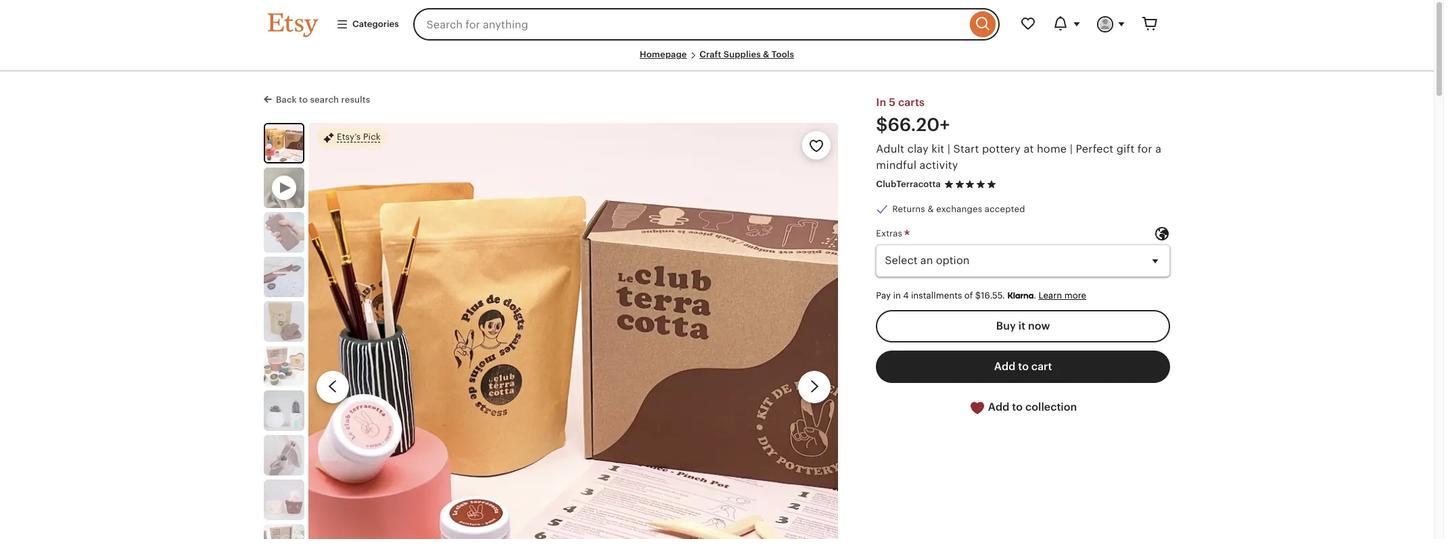 Task type: describe. For each thing, give the bounding box(es) containing it.
categories banner
[[243, 0, 1190, 49]]

tools
[[772, 49, 794, 60]]

clay tools and pottery instruction guide with hand techniques image
[[264, 257, 304, 297]]

$16.55.
[[975, 291, 1005, 301]]

klarna
[[1007, 291, 1034, 301]]

results
[[341, 95, 370, 105]]

for
[[1138, 144, 1152, 155]]

perfect
[[1076, 144, 1113, 155]]

4
[[903, 291, 909, 301]]

accepted
[[985, 204, 1025, 215]]

etsy's pick button
[[317, 127, 386, 149]]

etsy's
[[337, 132, 361, 142]]

none search field inside categories banner
[[413, 8, 1000, 41]]

a
[[1155, 144, 1161, 155]]

returns
[[892, 204, 925, 215]]

learn more button
[[1039, 291, 1086, 301]]

add for add to collection
[[988, 402, 1009, 413]]

etsy's pick
[[337, 132, 381, 142]]

boobie pots image
[[264, 480, 304, 521]]

installments
[[911, 291, 962, 301]]

home
[[1037, 144, 1067, 155]]

buy
[[996, 321, 1016, 332]]

.
[[1034, 291, 1036, 301]]

to for collection
[[1012, 402, 1023, 413]]

homepage link
[[640, 49, 687, 60]]

1 horizontal spatial adult diy clay kit | contains air dry clay, pottery tools, instruction guide, white paint, paint brushes and varnish. everything you need to start pottery at home. image
[[309, 123, 838, 540]]

menu bar containing homepage
[[268, 49, 1166, 72]]

adult clay kit start pottery at home perfect gift for a image 6 image
[[264, 391, 304, 431]]

$66.20+
[[876, 115, 950, 135]]

craft supplies & tools link
[[699, 49, 794, 60]]

& inside menu bar
[[763, 49, 769, 60]]

club terracotta paint set | acrylic paint for pottery projects image
[[264, 346, 304, 387]]

now
[[1028, 321, 1050, 332]]

0 horizontal spatial adult diy clay kit | contains air dry clay, pottery tools, instruction guide, white paint, paint brushes and varnish. everything you need to start pottery at home. image
[[265, 124, 303, 162]]

collection
[[1025, 402, 1077, 413]]

extras
[[876, 229, 905, 239]]

learn
[[1039, 291, 1062, 301]]

to for cart
[[1018, 361, 1029, 373]]

homepage
[[640, 49, 687, 60]]

to for search
[[299, 95, 308, 105]]

mindful
[[876, 160, 917, 171]]

activity
[[920, 160, 958, 171]]

at
[[1024, 144, 1034, 155]]

add to cart
[[994, 361, 1052, 373]]

clubterracotta
[[876, 179, 941, 190]]

add for add to cart
[[994, 361, 1015, 373]]

in
[[893, 291, 901, 301]]

kit
[[932, 144, 944, 155]]



Task type: locate. For each thing, give the bounding box(es) containing it.
adult clay kit start pottery at home perfect gift for a image 7 image
[[264, 435, 304, 476]]

craft
[[699, 49, 721, 60]]

0 horizontal spatial &
[[763, 49, 769, 60]]

add left cart
[[994, 361, 1015, 373]]

back to search results
[[276, 95, 370, 105]]

| right home
[[1070, 144, 1073, 155]]

club terracotta air dry clay image
[[264, 301, 304, 342]]

in 5 carts $66.20+
[[876, 97, 950, 135]]

add to collection
[[985, 402, 1077, 413]]

Search for anything text field
[[413, 8, 967, 41]]

1 vertical spatial to
[[1018, 361, 1029, 373]]

0 horizontal spatial |
[[947, 144, 950, 155]]

&
[[763, 49, 769, 60], [928, 204, 934, 215]]

back
[[276, 95, 297, 105]]

1 vertical spatial add
[[988, 402, 1009, 413]]

to left cart
[[1018, 361, 1029, 373]]

2 vertical spatial to
[[1012, 402, 1023, 413]]

0 vertical spatial add
[[994, 361, 1015, 373]]

add inside add to cart button
[[994, 361, 1015, 373]]

2 | from the left
[[1070, 144, 1073, 155]]

of
[[964, 291, 973, 301]]

pay in 4 installments of $16.55. klarna . learn more
[[876, 291, 1086, 301]]

pay
[[876, 291, 891, 301]]

more
[[1064, 291, 1086, 301]]

adult clay kit | start pottery at home | perfect gift for a mindful activity
[[876, 144, 1161, 171]]

pick
[[363, 132, 381, 142]]

search
[[310, 95, 339, 105]]

1 | from the left
[[947, 144, 950, 155]]

1 horizontal spatial &
[[928, 204, 934, 215]]

gift
[[1116, 144, 1135, 155]]

1 vertical spatial &
[[928, 204, 934, 215]]

to right back
[[299, 95, 308, 105]]

add down add to cart button in the bottom right of the page
[[988, 402, 1009, 413]]

cart
[[1031, 361, 1052, 373]]

craft supplies & tools
[[699, 49, 794, 60]]

5
[[889, 97, 896, 108]]

categories
[[352, 19, 399, 29]]

to left collection
[[1012, 402, 1023, 413]]

exchanges
[[936, 204, 982, 215]]

supplies
[[724, 49, 761, 60]]

& right returns
[[928, 204, 934, 215]]

1 horizontal spatial |
[[1070, 144, 1073, 155]]

0 vertical spatial to
[[299, 95, 308, 105]]

to inside "link"
[[299, 95, 308, 105]]

buy it now button
[[876, 311, 1170, 343]]

start
[[953, 144, 979, 155]]

add
[[994, 361, 1015, 373], [988, 402, 1009, 413]]

0 vertical spatial &
[[763, 49, 769, 60]]

in
[[876, 97, 886, 108]]

categories button
[[326, 12, 409, 37]]

menu bar
[[268, 49, 1166, 72]]

clubterracotta link
[[876, 179, 941, 190]]

|
[[947, 144, 950, 155], [1070, 144, 1073, 155]]

| right kit
[[947, 144, 950, 155]]

& left tools
[[763, 49, 769, 60]]

carts
[[898, 97, 925, 108]]

None search field
[[413, 8, 1000, 41]]

adult
[[876, 144, 904, 155]]

add to cart button
[[876, 351, 1170, 384]]

pottery
[[982, 144, 1021, 155]]

air dry clay | club terracotta image
[[264, 212, 304, 253]]

clay
[[907, 144, 929, 155]]

club terracotta paint pens for pottery project in air dry clay image
[[264, 525, 304, 540]]

add inside add to collection button
[[988, 402, 1009, 413]]

adult diy clay kit | contains air dry clay, pottery tools, instruction guide, white paint, paint brushes and varnish. everything you need to start pottery at home. image
[[309, 123, 838, 540], [265, 124, 303, 162]]

back to search results link
[[264, 92, 370, 106]]

it
[[1018, 321, 1025, 332]]

returns & exchanges accepted
[[892, 204, 1025, 215]]

to
[[299, 95, 308, 105], [1018, 361, 1029, 373], [1012, 402, 1023, 413]]

add to collection button
[[876, 392, 1170, 425]]

buy it now
[[996, 321, 1050, 332]]



Task type: vqa. For each thing, say whether or not it's contained in the screenshot.
right on
no



